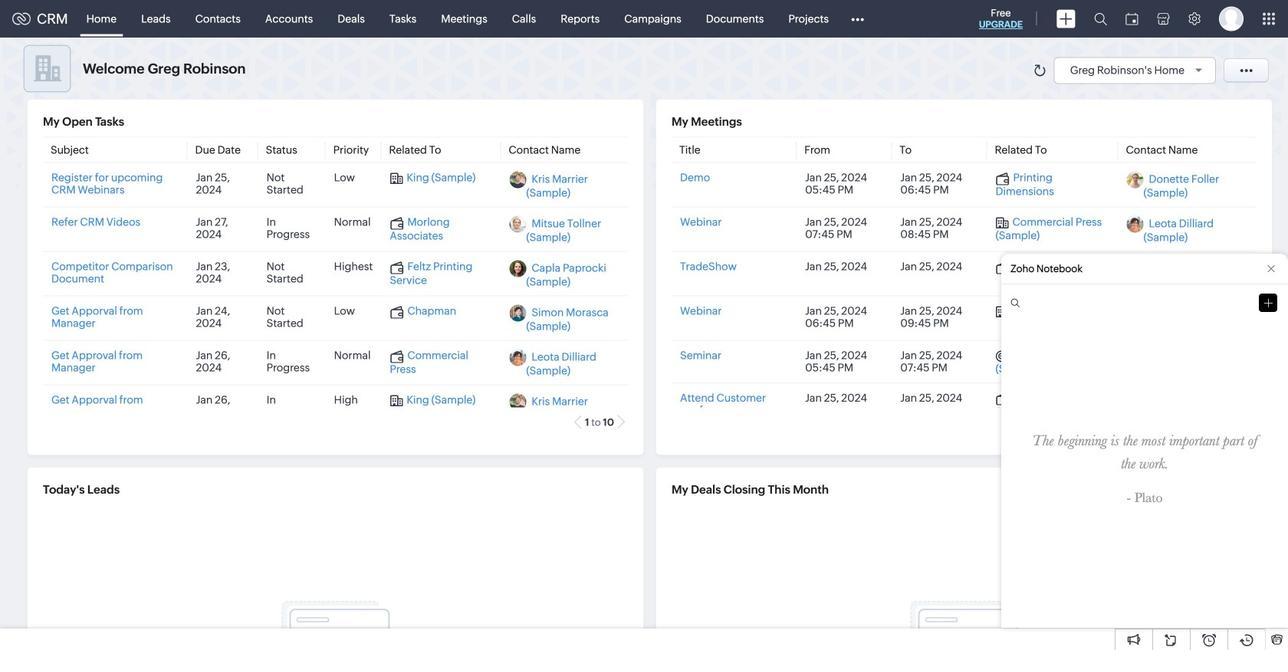 Task type: locate. For each thing, give the bounding box(es) containing it.
profile image
[[1219, 7, 1244, 31]]

search image
[[1094, 12, 1107, 25]]

calendar image
[[1126, 13, 1139, 25]]

logo image
[[12, 13, 31, 25]]

search element
[[1085, 0, 1116, 38]]

profile element
[[1210, 0, 1253, 37]]



Task type: vqa. For each thing, say whether or not it's contained in the screenshot.
Chats image
no



Task type: describe. For each thing, give the bounding box(es) containing it.
create menu image
[[1057, 10, 1076, 28]]

Other Modules field
[[841, 7, 874, 31]]

create menu element
[[1047, 0, 1085, 37]]



